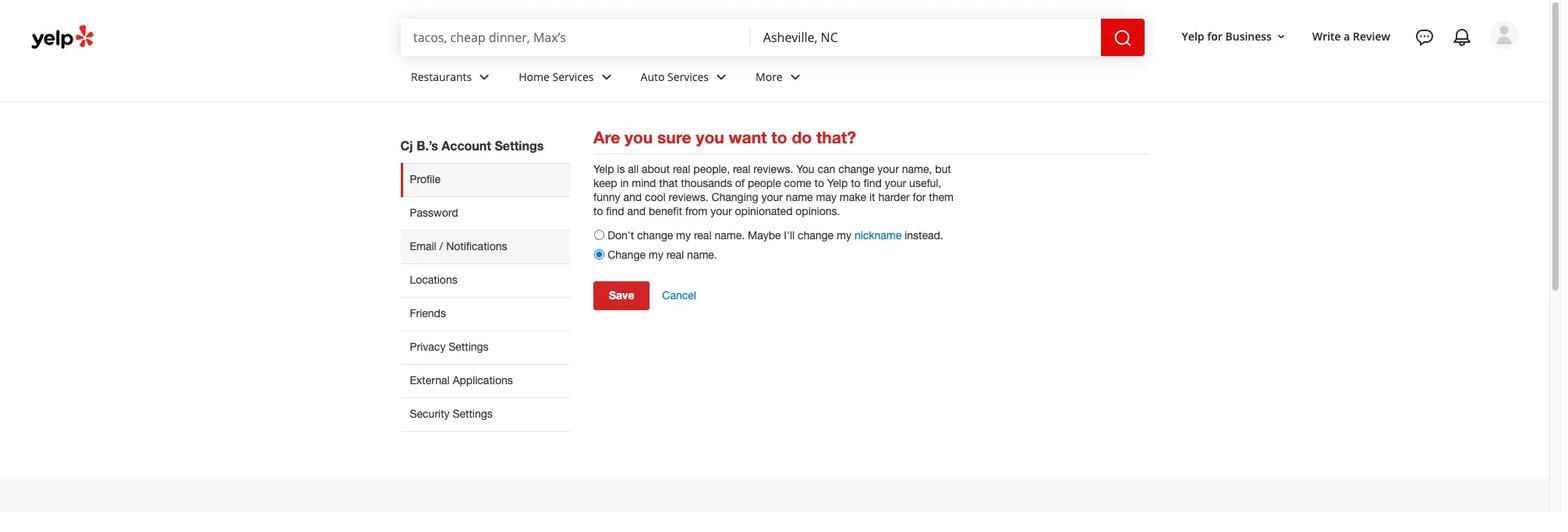 Task type: vqa. For each thing, say whether or not it's contained in the screenshot.
Near text field
yes



Task type: describe. For each thing, give the bounding box(es) containing it.
may
[[816, 191, 837, 204]]

profile
[[410, 173, 441, 186]]

24 chevron down v2 image for more
[[786, 68, 805, 86]]

messages image
[[1416, 28, 1434, 47]]

nickname
[[855, 229, 902, 242]]

email / notifications link
[[400, 230, 570, 264]]

0 vertical spatial settings
[[495, 138, 544, 153]]

name,
[[902, 163, 932, 175]]

24 chevron down v2 image for restaurants
[[475, 68, 494, 86]]

email / notifications
[[410, 240, 507, 253]]

change my real name.
[[608, 249, 717, 261]]

Change my real name. radio
[[594, 250, 604, 260]]

2 you from the left
[[696, 128, 724, 147]]

0 horizontal spatial reviews.
[[669, 191, 709, 204]]

security settings link
[[400, 398, 570, 432]]

funny
[[594, 191, 620, 204]]

security settings
[[410, 408, 493, 420]]

want
[[729, 128, 767, 147]]

change inside 'yelp is all about real people, real reviews. you can change your name, but keep in mind that thousands of people come to yelp to find your useful, funny and cool reviews. changing your name may make it harder for them to find and benefit from your opinionated opinions.'
[[839, 163, 875, 175]]

auto services link
[[628, 56, 743, 101]]

user actions element
[[1170, 19, 1540, 115]]

security
[[410, 408, 450, 420]]

real up of
[[733, 163, 751, 175]]

write
[[1313, 29, 1341, 43]]

are
[[594, 128, 620, 147]]

nickname link
[[855, 229, 902, 242]]

Near text field
[[763, 29, 1088, 46]]

yelp is all about real people, real reviews. you can change your name, but keep in mind that thousands of people come to yelp to find your useful, funny and cool reviews. changing your name may make it harder for them to find and benefit from your opinionated opinions.
[[594, 163, 954, 218]]

search image
[[1113, 29, 1132, 47]]

sure
[[658, 128, 692, 147]]

0 vertical spatial name.
[[715, 229, 745, 242]]

2 horizontal spatial my
[[837, 229, 852, 242]]

people
[[748, 177, 781, 189]]

home services link
[[506, 56, 628, 101]]

maybe
[[748, 229, 781, 242]]

from
[[685, 205, 708, 218]]

in
[[620, 177, 629, 189]]

make
[[840, 191, 867, 204]]

24 chevron down v2 image for home services
[[597, 68, 616, 86]]

are you sure you want to do that?
[[594, 128, 856, 147]]

them
[[929, 191, 954, 204]]

yelp for yelp for business
[[1182, 29, 1205, 43]]

cj b.'s account settings
[[400, 138, 544, 153]]

locations
[[410, 274, 458, 286]]

cancel link
[[662, 290, 696, 304]]

1 vertical spatial and
[[627, 205, 646, 218]]

1 vertical spatial find
[[606, 205, 624, 218]]

do
[[792, 128, 812, 147]]

password link
[[400, 197, 570, 230]]

external applications link
[[400, 364, 570, 398]]

benefit
[[649, 205, 682, 218]]

can
[[818, 163, 836, 175]]

0 vertical spatial reviews.
[[754, 163, 794, 175]]

home
[[519, 69, 550, 84]]

account
[[442, 138, 491, 153]]

real up cancel
[[667, 249, 684, 261]]

notifications image
[[1453, 28, 1472, 47]]

settings for security settings
[[453, 408, 493, 420]]

that
[[659, 177, 678, 189]]

it
[[870, 191, 875, 204]]

1 horizontal spatial change
[[798, 229, 834, 242]]

services for home services
[[553, 69, 594, 84]]

locations link
[[400, 264, 570, 297]]

auto
[[641, 69, 665, 84]]

email
[[410, 240, 437, 253]]

auto services
[[641, 69, 709, 84]]

i'll
[[784, 229, 795, 242]]

name
[[786, 191, 813, 204]]

people,
[[694, 163, 730, 175]]

that?
[[817, 128, 856, 147]]

to left do at the top right
[[772, 128, 787, 147]]

cancel
[[662, 290, 696, 302]]

opinions.
[[796, 205, 840, 218]]

changing
[[712, 191, 759, 204]]

0 vertical spatial find
[[864, 177, 882, 189]]

yelp for business
[[1182, 29, 1272, 43]]

all
[[628, 163, 639, 175]]

real up that
[[673, 163, 691, 175]]



Task type: locate. For each thing, give the bounding box(es) containing it.
0 horizontal spatial none field
[[413, 29, 738, 46]]

services right auto
[[668, 69, 709, 84]]

find up it
[[864, 177, 882, 189]]

about
[[642, 163, 670, 175]]

password
[[410, 207, 458, 219]]

None field
[[413, 29, 738, 46], [763, 29, 1088, 46]]

b.'s
[[417, 138, 438, 153]]

0 horizontal spatial change
[[637, 229, 673, 242]]

real
[[673, 163, 691, 175], [733, 163, 751, 175], [694, 229, 712, 242], [667, 249, 684, 261]]

yelp up 'keep' at the top left of the page
[[594, 163, 614, 175]]

0 horizontal spatial 24 chevron down v2 image
[[597, 68, 616, 86]]

settings
[[495, 138, 544, 153], [449, 341, 489, 353], [453, 408, 493, 420]]

settings up "external applications"
[[449, 341, 489, 353]]

1 horizontal spatial for
[[1207, 29, 1223, 43]]

friends link
[[400, 297, 570, 331]]

24 chevron down v2 image
[[597, 68, 616, 86], [712, 68, 731, 86]]

1 horizontal spatial services
[[668, 69, 709, 84]]

1 horizontal spatial 24 chevron down v2 image
[[786, 68, 805, 86]]

2 horizontal spatial yelp
[[1182, 29, 1205, 43]]

yelp
[[1182, 29, 1205, 43], [594, 163, 614, 175], [827, 177, 848, 189]]

2 24 chevron down v2 image from the left
[[712, 68, 731, 86]]

useful,
[[909, 177, 942, 189]]

services for auto services
[[668, 69, 709, 84]]

notifications
[[446, 240, 507, 253]]

0 horizontal spatial for
[[913, 191, 926, 204]]

change
[[608, 249, 646, 261]]

24 chevron down v2 image right auto services at the left of page
[[712, 68, 731, 86]]

write a review
[[1313, 29, 1391, 43]]

a
[[1344, 29, 1350, 43]]

is
[[617, 163, 625, 175]]

1 horizontal spatial you
[[696, 128, 724, 147]]

restaurants link
[[399, 56, 506, 101]]

write a review link
[[1306, 22, 1397, 50]]

review
[[1353, 29, 1391, 43]]

you
[[797, 163, 815, 175]]

for
[[1207, 29, 1223, 43], [913, 191, 926, 204]]

1 vertical spatial name.
[[687, 249, 717, 261]]

to
[[772, 128, 787, 147], [815, 177, 824, 189], [851, 177, 861, 189], [594, 205, 603, 218]]

1 24 chevron down v2 image from the left
[[597, 68, 616, 86]]

yelp down can
[[827, 177, 848, 189]]

friends
[[410, 307, 446, 320]]

my right 'change'
[[649, 249, 664, 261]]

0 horizontal spatial find
[[606, 205, 624, 218]]

2 horizontal spatial change
[[839, 163, 875, 175]]

1 horizontal spatial yelp
[[827, 177, 848, 189]]

name. down from
[[687, 249, 717, 261]]

privacy
[[410, 341, 446, 353]]

change
[[839, 163, 875, 175], [637, 229, 673, 242], [798, 229, 834, 242]]

1 horizontal spatial none field
[[763, 29, 1088, 46]]

reviews. up people
[[754, 163, 794, 175]]

privacy settings link
[[400, 331, 570, 364]]

0 horizontal spatial my
[[649, 249, 664, 261]]

to up may
[[815, 177, 824, 189]]

real down from
[[694, 229, 712, 242]]

1 vertical spatial for
[[913, 191, 926, 204]]

24 chevron down v2 image left auto
[[597, 68, 616, 86]]

reviews. up from
[[669, 191, 709, 204]]

restaurants
[[411, 69, 472, 84]]

for down useful,
[[913, 191, 926, 204]]

24 chevron down v2 image right more
[[786, 68, 805, 86]]

cool
[[645, 191, 666, 204]]

and down cool
[[627, 205, 646, 218]]

thousands
[[681, 177, 732, 189]]

change up change my real name.
[[637, 229, 673, 242]]

24 chevron down v2 image for auto services
[[712, 68, 731, 86]]

applications
[[453, 374, 513, 387]]

settings inside 'link'
[[453, 408, 493, 420]]

instead.
[[905, 229, 944, 242]]

my
[[676, 229, 691, 242], [837, 229, 852, 242], [649, 249, 664, 261]]

mind
[[632, 177, 656, 189]]

none field up business categories element
[[763, 29, 1088, 46]]

1 vertical spatial settings
[[449, 341, 489, 353]]

find down 'funny'
[[606, 205, 624, 218]]

save
[[609, 288, 634, 302]]

16 chevron down v2 image
[[1275, 30, 1288, 43]]

yelp for business button
[[1176, 22, 1294, 50]]

settings for privacy settings
[[449, 341, 489, 353]]

0 horizontal spatial yelp
[[594, 163, 614, 175]]

0 vertical spatial for
[[1207, 29, 1223, 43]]

24 chevron down v2 image inside restaurants link
[[475, 68, 494, 86]]

1 horizontal spatial reviews.
[[754, 163, 794, 175]]

yelp for yelp is all about real people, real reviews. you can change your name, but keep in mind that thousands of people come to yelp to find your useful, funny and cool reviews. changing your name may make it harder for them to find and benefit from your opinionated opinions.
[[594, 163, 614, 175]]

0 horizontal spatial services
[[553, 69, 594, 84]]

services right home
[[553, 69, 594, 84]]

None search field
[[401, 19, 1148, 56]]

harder
[[879, 191, 910, 204]]

24 chevron down v2 image inside auto services link
[[712, 68, 731, 86]]

1 horizontal spatial find
[[864, 177, 882, 189]]

change down opinions.
[[798, 229, 834, 242]]

2 none field from the left
[[763, 29, 1088, 46]]

your
[[878, 163, 899, 175], [885, 177, 906, 189], [762, 191, 783, 204], [711, 205, 732, 218]]

24 chevron down v2 image inside the home services link
[[597, 68, 616, 86]]

0 horizontal spatial 24 chevron down v2 image
[[475, 68, 494, 86]]

home services
[[519, 69, 594, 84]]

you right are
[[625, 128, 653, 147]]

/
[[440, 240, 443, 253]]

don't change my real name. maybe i'll change my nickname instead.
[[608, 229, 944, 242]]

1 horizontal spatial my
[[676, 229, 691, 242]]

don't
[[608, 229, 634, 242]]

name. left maybe
[[715, 229, 745, 242]]

more
[[756, 69, 783, 84]]

0 vertical spatial and
[[623, 191, 642, 204]]

cj
[[400, 138, 413, 153]]

for inside button
[[1207, 29, 1223, 43]]

1 vertical spatial yelp
[[594, 163, 614, 175]]

you
[[625, 128, 653, 147], [696, 128, 724, 147]]

none field up the home services link
[[413, 29, 738, 46]]

Find text field
[[413, 29, 738, 46]]

settings down applications
[[453, 408, 493, 420]]

keep
[[594, 177, 617, 189]]

you up people,
[[696, 128, 724, 147]]

to up make
[[851, 177, 861, 189]]

and down in
[[623, 191, 642, 204]]

1 services from the left
[[553, 69, 594, 84]]

1 none field from the left
[[413, 29, 738, 46]]

name.
[[715, 229, 745, 242], [687, 249, 717, 261]]

yelp left business
[[1182, 29, 1205, 43]]

save button
[[594, 281, 650, 310]]

my left the nickname
[[837, 229, 852, 242]]

2 vertical spatial settings
[[453, 408, 493, 420]]

external
[[410, 374, 450, 387]]

1 vertical spatial reviews.
[[669, 191, 709, 204]]

more link
[[743, 56, 817, 101]]

come
[[784, 177, 812, 189]]

for inside 'yelp is all about real people, real reviews. you can change your name, but keep in mind that thousands of people come to yelp to find your useful, funny and cool reviews. changing your name may make it harder for them to find and benefit from your opinionated opinions.'
[[913, 191, 926, 204]]

24 chevron down v2 image
[[475, 68, 494, 86], [786, 68, 805, 86]]

2 services from the left
[[668, 69, 709, 84]]

24 chevron down v2 image right restaurants
[[475, 68, 494, 86]]

my down from
[[676, 229, 691, 242]]

none field find
[[413, 29, 738, 46]]

to down 'funny'
[[594, 205, 603, 218]]

None radio
[[594, 230, 604, 240]]

of
[[735, 177, 745, 189]]

1 you from the left
[[625, 128, 653, 147]]

for left business
[[1207, 29, 1223, 43]]

opinionated
[[735, 205, 793, 218]]

settings up "profile" "link" on the top
[[495, 138, 544, 153]]

but
[[935, 163, 951, 175]]

2 24 chevron down v2 image from the left
[[786, 68, 805, 86]]

1 24 chevron down v2 image from the left
[[475, 68, 494, 86]]

change up make
[[839, 163, 875, 175]]

yelp inside button
[[1182, 29, 1205, 43]]

1 horizontal spatial 24 chevron down v2 image
[[712, 68, 731, 86]]

privacy settings
[[410, 341, 489, 353]]

profile link
[[400, 163, 570, 197]]

business categories element
[[399, 56, 1519, 101]]

none field near
[[763, 29, 1088, 46]]

2 vertical spatial yelp
[[827, 177, 848, 189]]

services
[[553, 69, 594, 84], [668, 69, 709, 84]]

reviews.
[[754, 163, 794, 175], [669, 191, 709, 204]]

0 vertical spatial yelp
[[1182, 29, 1205, 43]]

24 chevron down v2 image inside more link
[[786, 68, 805, 86]]

0 horizontal spatial you
[[625, 128, 653, 147]]

business
[[1226, 29, 1272, 43]]

external applications
[[410, 374, 513, 387]]



